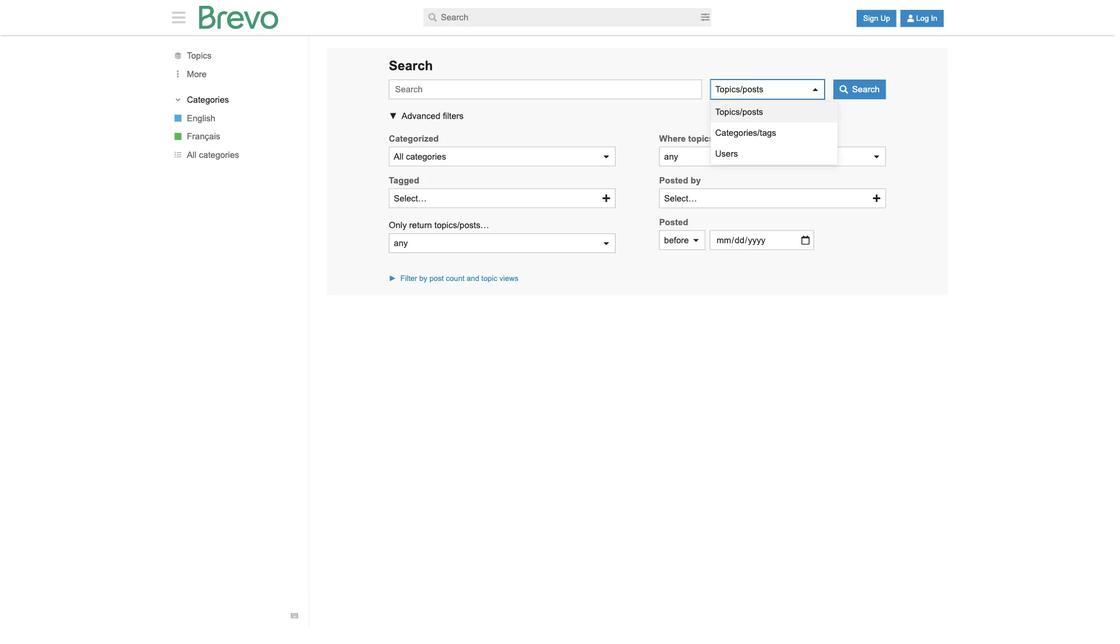 Task type: vqa. For each thing, say whether or not it's contained in the screenshot.
Ou
no



Task type: locate. For each thing, give the bounding box(es) containing it.
1 horizontal spatial select…
[[665, 194, 698, 203]]

0 horizontal spatial any
[[394, 239, 408, 248]]

advanced
[[402, 111, 441, 121]]

date date field
[[710, 230, 815, 250]]

all categories down français
[[187, 150, 239, 160]]

categories button
[[172, 94, 298, 106]]

topics/posts…
[[435, 220, 489, 230]]

2 posted from the top
[[660, 217, 689, 227]]

0 vertical spatial by
[[691, 175, 701, 185]]

any down only
[[394, 239, 408, 248]]

1 vertical spatial by
[[420, 274, 428, 283]]

0 horizontal spatial search image
[[429, 13, 437, 22]]

3 radio item from the top
[[711, 144, 838, 164]]

region inside search main content
[[327, 295, 949, 312]]

list image
[[175, 152, 182, 159]]

sign up button
[[857, 10, 897, 27]]

posted up before
[[660, 217, 689, 227]]

log in
[[917, 14, 938, 23]]

english
[[187, 113, 216, 123]]

select… for tagged
[[394, 194, 427, 203]]

select…
[[394, 194, 427, 203], [665, 194, 698, 203]]

categories
[[199, 150, 239, 160], [406, 152, 446, 161]]

post
[[430, 274, 444, 283]]

none search field containing search
[[327, 48, 949, 295]]

1 vertical spatial search image
[[840, 85, 849, 94]]

français link
[[161, 128, 309, 146]]

menu
[[711, 102, 838, 164]]

0 horizontal spatial by
[[420, 274, 428, 283]]

1 radio item from the top
[[711, 102, 838, 123]]

1 horizontal spatial by
[[691, 175, 701, 185]]

search image
[[429, 13, 437, 22], [840, 85, 849, 94]]

posted by
[[660, 175, 701, 185]]

all categories
[[187, 150, 239, 160], [394, 152, 446, 161]]

only return topics/posts…
[[389, 220, 489, 230]]

any for only
[[394, 239, 408, 248]]

0 horizontal spatial search
[[389, 58, 433, 73]]

all right list image
[[187, 150, 197, 160]]

all
[[187, 150, 197, 160], [394, 152, 404, 161]]

all down 'categorized'
[[394, 152, 404, 161]]

None search field
[[327, 48, 949, 295]]

radio item
[[711, 102, 838, 123], [711, 123, 838, 144], [711, 144, 838, 164]]

any down where
[[665, 152, 679, 161]]

region
[[327, 295, 949, 312]]

hide sidebar image
[[169, 10, 189, 25]]

1 horizontal spatial all
[[394, 152, 404, 161]]

categories down 'categorized'
[[406, 152, 446, 161]]

0 vertical spatial search image
[[429, 13, 437, 22]]

log
[[917, 14, 930, 23]]

topics
[[689, 134, 714, 143]]

0 horizontal spatial select…
[[394, 194, 427, 203]]

1 horizontal spatial search
[[853, 85, 880, 94]]

by for filter
[[420, 274, 428, 283]]

all categories link
[[161, 146, 309, 164]]

advanced filters
[[402, 111, 464, 121]]

0 vertical spatial posted
[[660, 175, 689, 185]]

search
[[389, 58, 433, 73], [853, 85, 880, 94]]

0 horizontal spatial categories
[[199, 150, 239, 160]]

categories down français
[[199, 150, 239, 160]]

any for where
[[665, 152, 679, 161]]

select… down posted by
[[665, 194, 698, 203]]

posted for posted by
[[660, 175, 689, 185]]

menu inside search main content
[[711, 102, 838, 164]]

more button
[[161, 65, 309, 83]]

1 posted from the top
[[660, 175, 689, 185]]

1 vertical spatial any
[[394, 239, 408, 248]]

posted
[[660, 175, 689, 185], [660, 217, 689, 227]]

any
[[665, 152, 679, 161], [394, 239, 408, 248]]

search image inside search button
[[840, 85, 849, 94]]

by down "topics"
[[691, 175, 701, 185]]

by
[[691, 175, 701, 185], [420, 274, 428, 283]]

1 vertical spatial posted
[[660, 217, 689, 227]]

views
[[500, 274, 519, 283]]

select… down tagged
[[394, 194, 427, 203]]

1 horizontal spatial any
[[665, 152, 679, 161]]

all categories down 'categorized'
[[394, 152, 446, 161]]

by left post
[[420, 274, 428, 283]]

more
[[187, 69, 207, 79]]

posted down where
[[660, 175, 689, 185]]

1 horizontal spatial search image
[[840, 85, 849, 94]]

by for posted
[[691, 175, 701, 185]]

2 select… from the left
[[665, 194, 698, 203]]

none search field inside search main content
[[327, 48, 949, 295]]

filter by post count and topic views
[[401, 274, 519, 283]]

search inside button
[[853, 85, 880, 94]]

0 vertical spatial any
[[665, 152, 679, 161]]

1 vertical spatial search
[[853, 85, 880, 94]]

1 select… from the left
[[394, 194, 427, 203]]



Task type: describe. For each thing, give the bounding box(es) containing it.
1 horizontal spatial categories
[[406, 152, 446, 161]]

0 vertical spatial search
[[389, 58, 433, 73]]

only
[[389, 220, 407, 230]]

filter
[[401, 274, 418, 283]]

categories
[[187, 95, 229, 105]]

and
[[467, 274, 480, 283]]

in
[[932, 14, 938, 23]]

layer group image
[[175, 52, 182, 59]]

tagged
[[389, 175, 420, 185]]

0 horizontal spatial all
[[187, 150, 197, 160]]

filters
[[443, 111, 464, 121]]

topic
[[482, 274, 498, 283]]

Search text field
[[424, 8, 700, 27]]

english link
[[161, 109, 309, 128]]

0 horizontal spatial all categories
[[187, 150, 239, 160]]

topics link
[[161, 47, 309, 65]]

categorized
[[389, 134, 439, 143]]

angle down image
[[174, 96, 182, 104]]

search button
[[834, 80, 887, 99]]

brevo community image
[[199, 6, 278, 29]]

français
[[187, 132, 220, 141]]

return
[[410, 220, 432, 230]]

select… for posted by
[[665, 194, 698, 203]]

count
[[446, 274, 465, 283]]

where topics
[[660, 134, 714, 143]]

topics
[[187, 51, 212, 60]]

search main content
[[161, 35, 955, 628]]

keyboard shortcuts image
[[291, 613, 298, 620]]

enter search keyword text field
[[389, 80, 702, 99]]

before
[[665, 235, 689, 245]]

up
[[881, 14, 891, 23]]

sign up
[[864, 14, 891, 23]]

2 radio item from the top
[[711, 123, 838, 144]]

open advanced search image
[[702, 13, 710, 21]]

sign
[[864, 14, 879, 23]]

where
[[660, 134, 686, 143]]

topics/posts
[[716, 85, 764, 94]]

log in button
[[901, 10, 945, 27]]

user image
[[908, 15, 915, 22]]

ellipsis v image
[[172, 70, 184, 78]]

posted for posted
[[660, 217, 689, 227]]

1 horizontal spatial all categories
[[394, 152, 446, 161]]



